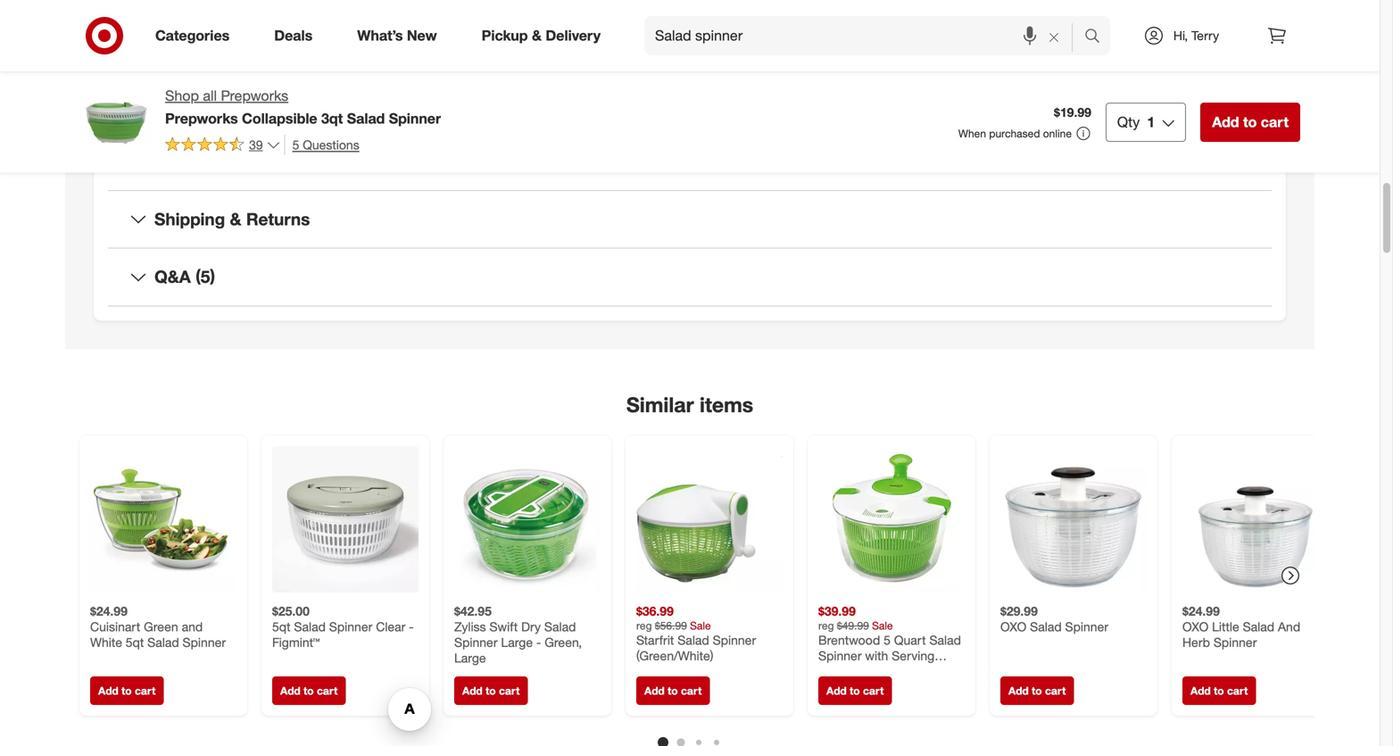 Task type: describe. For each thing, give the bounding box(es) containing it.
what's
[[357, 27, 403, 44]]

cart for $36.99 reg $56.99 sale starfrit salad spinner (green/white)
[[681, 684, 702, 698]]

$36.99
[[636, 604, 674, 619]]

add to cart button for $29.99 oxo salad spinner
[[1001, 677, 1074, 705]]

search button
[[1077, 16, 1120, 59]]

1 vertical spatial prepworks
[[165, 110, 238, 127]]

(5)
[[196, 267, 215, 287]]

qt
[[183, 26, 194, 42]]

sale for salad
[[690, 619, 711, 633]]

similar items
[[627, 392, 754, 417]]

online
[[1043, 127, 1072, 140]]

cuisinart green and white 5qt salad spinner image
[[90, 446, 237, 593]]

returns
[[246, 209, 310, 229]]

oxo for $24.99
[[1183, 619, 1209, 635]]

white
[[90, 635, 122, 650]]

cart for $42.95 zyliss swift dry salad spinner large - green, large
[[499, 684, 520, 698]]

serving
[[892, 648, 935, 664]]

shop
[[165, 87, 199, 104]]

capacity
[[233, 26, 280, 42]]

cart for $25.00 5qt salad spinner clear - figmint™
[[317, 684, 338, 698]]

add to cart button for $42.95 zyliss swift dry salad spinner large - green, large
[[454, 677, 528, 705]]

qty
[[1118, 113, 1140, 131]]

quart
[[894, 633, 926, 648]]

starfrit salad spinner (green/white) image
[[636, 446, 783, 593]]

reg for $39.99
[[819, 619, 834, 633]]

add to cart button for $24.99 oxo little salad and herb spinner
[[1183, 677, 1256, 705]]

$19.99
[[1054, 104, 1092, 120]]

salad inside $39.99 reg $49.99 sale brentwood 5 quart salad spinner with serving bowl in green
[[930, 633, 961, 648]]

$29.99 oxo salad spinner
[[1001, 604, 1109, 635]]

zyliss
[[454, 619, 486, 635]]

pickup & delivery
[[482, 27, 601, 44]]

dishwasher safe
[[172, 76, 266, 92]]

5 questions link
[[284, 135, 359, 155]]

1
[[1147, 113, 1155, 131]]

when
[[959, 127, 986, 140]]

$36.99 reg $56.99 sale starfrit salad spinner (green/white)
[[636, 604, 756, 664]]

3
[[172, 26, 179, 42]]

to for $25.00 5qt salad spinner clear - figmint™
[[304, 684, 314, 698]]

hi,
[[1174, 28, 1188, 43]]

add to cart button for $36.99 reg $56.99 sale starfrit salad spinner (green/white)
[[636, 677, 710, 705]]

5 inside $39.99 reg $49.99 sale brentwood 5 quart salad spinner with serving bowl in green
[[884, 633, 891, 648]]

with
[[865, 648, 889, 664]]

3qt
[[321, 110, 343, 127]]

little
[[1212, 619, 1240, 635]]

spinner inside the $24.99 cuisinart green and white 5qt salad spinner
[[183, 635, 226, 650]]

$24.99 oxo little salad and herb spinner
[[1183, 604, 1301, 650]]

add for $36.99 reg $56.99 sale starfrit salad spinner (green/white)
[[645, 684, 665, 698]]

oxo for $29.99
[[1001, 619, 1027, 635]]

5qt inside $25.00 5qt salad spinner clear - figmint™
[[272, 619, 291, 635]]

add for $42.95 zyliss swift dry salad spinner large - green, large
[[462, 684, 483, 698]]

what's new
[[357, 27, 437, 44]]

salad inside $29.99 oxo salad spinner
[[1030, 619, 1062, 635]]

to for $42.95 zyliss swift dry salad spinner large - green, large
[[486, 684, 496, 698]]

and
[[182, 619, 203, 635]]

39 link
[[165, 135, 281, 156]]

pickup & delivery link
[[467, 16, 623, 55]]

qty 1
[[1118, 113, 1155, 131]]

salad inside $24.99 oxo little salad and herb spinner
[[1243, 619, 1275, 635]]

brentwood 5 quart salad spinner with serving bowl in green image
[[819, 446, 965, 593]]

green inside the $24.99 cuisinart green and white 5qt salad spinner
[[144, 619, 178, 635]]

- inside $25.00 5qt salad spinner clear - figmint™
[[409, 619, 414, 635]]

$24.99 for oxo
[[1183, 604, 1220, 619]]

similar
[[627, 392, 694, 417]]

pickup
[[482, 27, 528, 44]]

in
[[850, 664, 860, 679]]

$42.95
[[454, 604, 492, 619]]

salad inside shop all prepworks prepworks collapsible 3qt salad spinner
[[347, 110, 385, 127]]

add to cart for $24.99 oxo little salad and herb spinner
[[1191, 684, 1248, 698]]

delivery
[[546, 27, 601, 44]]

0 horizontal spatial large
[[454, 650, 486, 666]]

$29.99
[[1001, 604, 1038, 619]]

deals
[[274, 27, 313, 44]]

starfrit
[[636, 633, 674, 648]]

39
[[249, 137, 263, 152]]

purchased
[[989, 127, 1040, 140]]

all
[[203, 87, 217, 104]]

figmint™
[[272, 635, 320, 650]]

add for $24.99 cuisinart green and white 5qt salad spinner
[[98, 684, 119, 698]]

shipping
[[154, 209, 225, 229]]

$49.99
[[837, 619, 869, 633]]

1 horizontal spatial large
[[501, 635, 533, 650]]

shipping & returns button
[[108, 191, 1272, 248]]

add for $25.00 5qt salad spinner clear - figmint™
[[280, 684, 301, 698]]

- inside $42.95 zyliss swift dry salad spinner large - green, large
[[536, 635, 541, 650]]

reg for $36.99
[[636, 619, 652, 633]]

cart for $24.99 oxo little salad and herb spinner
[[1227, 684, 1248, 698]]

to for $24.99 oxo little salad and herb spinner
[[1214, 684, 1224, 698]]

zyliss swift dry salad spinner large - green, large image
[[454, 446, 601, 593]]

to for $24.99 cuisinart green and white 5qt salad spinner
[[121, 684, 132, 698]]

hi, terry
[[1174, 28, 1219, 43]]



Task type: vqa. For each thing, say whether or not it's contained in the screenshot.
pickup & delivery Link
yes



Task type: locate. For each thing, give the bounding box(es) containing it.
reg inside $36.99 reg $56.99 sale starfrit salad spinner (green/white)
[[636, 619, 652, 633]]

5 left quart at the right
[[884, 633, 891, 648]]

& for pickup
[[532, 27, 542, 44]]

shipping & returns
[[154, 209, 310, 229]]

add to cart for $39.99 reg $49.99 sale brentwood 5 quart salad spinner with serving bowl in green
[[827, 684, 884, 698]]

add to cart button for $25.00 5qt salad spinner clear - figmint™
[[272, 677, 346, 705]]

1 vertical spatial green
[[863, 664, 897, 679]]

deals link
[[259, 16, 335, 55]]

prepworks up collapsible
[[221, 87, 288, 104]]

add for $29.99 oxo salad spinner
[[1009, 684, 1029, 698]]

$24.99 up herb
[[1183, 604, 1220, 619]]

add to cart for $29.99 oxo salad spinner
[[1009, 684, 1066, 698]]

0 horizontal spatial 5
[[292, 137, 299, 153]]

to for $39.99 reg $49.99 sale brentwood 5 quart salad spinner with serving bowl in green
[[850, 684, 860, 698]]

$56.99
[[655, 619, 687, 633]]

categories link
[[140, 16, 252, 55]]

to
[[1244, 113, 1257, 131], [121, 684, 132, 698], [304, 684, 314, 698], [486, 684, 496, 698], [668, 684, 678, 698], [850, 684, 860, 698], [1032, 684, 1042, 698], [1214, 684, 1224, 698]]

1 sale from the left
[[690, 619, 711, 633]]

oxo salad spinner image
[[1001, 446, 1147, 593]]

5qt right and
[[272, 619, 291, 635]]

brentwood
[[819, 633, 880, 648]]

2 sale from the left
[[872, 619, 893, 633]]

add down herb
[[1191, 684, 1211, 698]]

5qt inside the $24.99 cuisinart green and white 5qt salad spinner
[[126, 635, 144, 650]]

prepworks down all
[[165, 110, 238, 127]]

shop all prepworks prepworks collapsible 3qt salad spinner
[[165, 87, 441, 127]]

0 vertical spatial 5
[[292, 137, 299, 153]]

categories
[[155, 27, 230, 44]]

cart for $24.99 cuisinart green and white 5qt salad spinner
[[135, 684, 156, 698]]

clear
[[376, 619, 406, 635]]

0 horizontal spatial reg
[[636, 619, 652, 633]]

new
[[407, 27, 437, 44]]

0 horizontal spatial -
[[409, 619, 414, 635]]

2 $24.99 from the left
[[1183, 604, 1220, 619]]

add down figmint™
[[280, 684, 301, 698]]

dry
[[521, 619, 541, 635]]

terry
[[1192, 28, 1219, 43]]

what's new link
[[342, 16, 459, 55]]

add to cart button for $39.99 reg $49.99 sale brentwood 5 quart salad spinner with serving bowl in green
[[819, 677, 892, 705]]

add down bowl
[[827, 684, 847, 698]]

add to cart for $36.99 reg $56.99 sale starfrit salad spinner (green/white)
[[645, 684, 702, 698]]

1 horizontal spatial reg
[[819, 619, 834, 633]]

1 horizontal spatial &
[[532, 27, 542, 44]]

& right pickup
[[532, 27, 542, 44]]

green right in
[[863, 664, 897, 679]]

- left green, in the left of the page
[[536, 635, 541, 650]]

1 $24.99 from the left
[[90, 604, 128, 619]]

0 vertical spatial &
[[532, 27, 542, 44]]

spinner inside shop all prepworks prepworks collapsible 3qt salad spinner
[[389, 110, 441, 127]]

1 oxo from the left
[[1001, 619, 1027, 635]]

reg left the $56.99
[[636, 619, 652, 633]]

$39.99
[[819, 604, 856, 619]]

$39.99 reg $49.99 sale brentwood 5 quart salad spinner with serving bowl in green
[[819, 604, 961, 679]]

0 horizontal spatial 5qt
[[126, 635, 144, 650]]

sale right the $56.99
[[690, 619, 711, 633]]

$25.00 5qt salad spinner clear - figmint™
[[272, 604, 414, 650]]

sale inside $36.99 reg $56.99 sale starfrit salad spinner (green/white)
[[690, 619, 711, 633]]

spinner inside $39.99 reg $49.99 sale brentwood 5 quart salad spinner with serving bowl in green
[[819, 648, 862, 664]]

0 horizontal spatial &
[[230, 209, 242, 229]]

salad inside $25.00 5qt salad spinner clear - figmint™
[[294, 619, 326, 635]]

to for $29.99 oxo salad spinner
[[1032, 684, 1042, 698]]

sale right $49.99
[[872, 619, 893, 633]]

- right clear
[[409, 619, 414, 635]]

add down white
[[98, 684, 119, 698]]

1 vertical spatial &
[[230, 209, 242, 229]]

1 horizontal spatial oxo
[[1183, 619, 1209, 635]]

q&a (5)
[[154, 267, 215, 287]]

1 horizontal spatial 5qt
[[272, 619, 291, 635]]

q&a
[[154, 267, 191, 287]]

add for $39.99 reg $49.99 sale brentwood 5 quart salad spinner with serving bowl in green
[[827, 684, 847, 698]]

add to cart button
[[1201, 103, 1301, 142], [90, 677, 164, 705], [272, 677, 346, 705], [454, 677, 528, 705], [636, 677, 710, 705], [819, 677, 892, 705], [1001, 677, 1074, 705], [1183, 677, 1256, 705]]

sale
[[690, 619, 711, 633], [872, 619, 893, 633]]

collapsible
[[242, 110, 317, 127]]

reg inside $39.99 reg $49.99 sale brentwood 5 quart salad spinner with serving bowl in green
[[819, 619, 834, 633]]

large left green, in the left of the page
[[501, 635, 533, 650]]

spinner inside $29.99 oxo salad spinner
[[1065, 619, 1109, 635]]

&
[[532, 27, 542, 44], [230, 209, 242, 229]]

salad inside $36.99 reg $56.99 sale starfrit salad spinner (green/white)
[[678, 633, 709, 648]]

$24.99 inside the $24.99 cuisinart green and white 5qt salad spinner
[[90, 604, 128, 619]]

bowl
[[819, 664, 846, 679]]

5
[[292, 137, 299, 153], [884, 633, 891, 648]]

0 horizontal spatial sale
[[690, 619, 711, 633]]

2 reg from the left
[[819, 619, 834, 633]]

spinner
[[389, 110, 441, 127], [329, 619, 373, 635], [1065, 619, 1109, 635], [713, 633, 756, 648], [183, 635, 226, 650], [454, 635, 498, 650], [1214, 635, 1257, 650], [819, 648, 862, 664]]

1 horizontal spatial -
[[536, 635, 541, 650]]

sale for 5
[[872, 619, 893, 633]]

1 horizontal spatial sale
[[872, 619, 893, 633]]

add to cart for $42.95 zyliss swift dry salad spinner large - green, large
[[462, 684, 520, 698]]

large down zyliss
[[454, 650, 486, 666]]

reg
[[636, 619, 652, 633], [819, 619, 834, 633]]

add down zyliss
[[462, 684, 483, 698]]

search
[[1077, 29, 1120, 46]]

green,
[[545, 635, 582, 650]]

add for $24.99 oxo little salad and herb spinner
[[1191, 684, 1211, 698]]

1 horizontal spatial $24.99
[[1183, 604, 1220, 619]]

0 horizontal spatial $24.99
[[90, 604, 128, 619]]

add down $29.99
[[1009, 684, 1029, 698]]

spinner inside $36.99 reg $56.99 sale starfrit salad spinner (green/white)
[[713, 633, 756, 648]]

oxo little salad and herb spinner image
[[1183, 446, 1329, 593]]

large
[[501, 635, 533, 650], [454, 650, 486, 666]]

items
[[700, 392, 754, 417]]

cart for $39.99 reg $49.99 sale brentwood 5 quart salad spinner with serving bowl in green
[[863, 684, 884, 698]]

add
[[1212, 113, 1240, 131], [98, 684, 119, 698], [280, 684, 301, 698], [462, 684, 483, 698], [645, 684, 665, 698], [827, 684, 847, 698], [1009, 684, 1029, 698], [1191, 684, 1211, 698]]

oxo inside $29.99 oxo salad spinner
[[1001, 619, 1027, 635]]

cart for $29.99 oxo salad spinner
[[1045, 684, 1066, 698]]

q&a (5) button
[[108, 249, 1272, 306]]

cart
[[1261, 113, 1289, 131], [135, 684, 156, 698], [317, 684, 338, 698], [499, 684, 520, 698], [681, 684, 702, 698], [863, 684, 884, 698], [1045, 684, 1066, 698], [1227, 684, 1248, 698]]

$24.99 inside $24.99 oxo little salad and herb spinner
[[1183, 604, 1220, 619]]

safe
[[241, 76, 266, 92]]

sale inside $39.99 reg $49.99 sale brentwood 5 quart salad spinner with serving bowl in green
[[872, 619, 893, 633]]

add down the (green/white)
[[645, 684, 665, 698]]

$24.99 cuisinart green and white 5qt salad spinner
[[90, 604, 226, 650]]

(3.3l)
[[198, 26, 229, 42]]

1 reg from the left
[[636, 619, 652, 633]]

0 horizontal spatial green
[[144, 619, 178, 635]]

$24.99 for cuisinart
[[90, 604, 128, 619]]

& inside dropdown button
[[230, 209, 242, 229]]

1 horizontal spatial 5
[[884, 633, 891, 648]]

swift
[[490, 619, 518, 635]]

green inside $39.99 reg $49.99 sale brentwood 5 quart salad spinner with serving bowl in green
[[863, 664, 897, 679]]

add to cart for $24.99 cuisinart green and white 5qt salad spinner
[[98, 684, 156, 698]]

$24.99 up white
[[90, 604, 128, 619]]

oxo
[[1001, 619, 1027, 635], [1183, 619, 1209, 635]]

spinner inside $25.00 5qt salad spinner clear - figmint™
[[329, 619, 373, 635]]

$24.99
[[90, 604, 128, 619], [1183, 604, 1220, 619]]

5qt right white
[[126, 635, 144, 650]]

add right 1
[[1212, 113, 1240, 131]]

salad inside the $24.99 cuisinart green and white 5qt salad spinner
[[147, 635, 179, 650]]

3 qt (3.3l) capacity
[[172, 26, 280, 42]]

1 vertical spatial 5
[[884, 633, 891, 648]]

oxo inside $24.99 oxo little salad and herb spinner
[[1183, 619, 1209, 635]]

prepworks
[[221, 87, 288, 104], [165, 110, 238, 127]]

1 horizontal spatial green
[[863, 664, 897, 679]]

herb
[[1183, 635, 1210, 650]]

5 down collapsible
[[292, 137, 299, 153]]

What can we help you find? suggestions appear below search field
[[645, 16, 1089, 55]]

spinner inside $24.99 oxo little salad and herb spinner
[[1214, 635, 1257, 650]]

when purchased online
[[959, 127, 1072, 140]]

green left and
[[144, 619, 178, 635]]

& left returns on the top of page
[[230, 209, 242, 229]]

dishwasher
[[172, 76, 237, 92]]

& inside "link"
[[532, 27, 542, 44]]

cuisinart
[[90, 619, 140, 635]]

spinner inside $42.95 zyliss swift dry salad spinner large - green, large
[[454, 635, 498, 650]]

0 vertical spatial prepworks
[[221, 87, 288, 104]]

5qt
[[272, 619, 291, 635], [126, 635, 144, 650]]

reg left $49.99
[[819, 619, 834, 633]]

to for $36.99 reg $56.99 sale starfrit salad spinner (green/white)
[[668, 684, 678, 698]]

0 vertical spatial green
[[144, 619, 178, 635]]

0 horizontal spatial oxo
[[1001, 619, 1027, 635]]

$25.00
[[272, 604, 310, 619]]

5 questions
[[292, 137, 359, 153]]

questions
[[303, 137, 359, 153]]

add to cart for $25.00 5qt salad spinner clear - figmint™
[[280, 684, 338, 698]]

2 oxo from the left
[[1183, 619, 1209, 635]]

image of prepworks collapsible 3qt salad spinner image
[[79, 86, 151, 157]]

add to cart
[[1212, 113, 1289, 131], [98, 684, 156, 698], [280, 684, 338, 698], [462, 684, 520, 698], [645, 684, 702, 698], [827, 684, 884, 698], [1009, 684, 1066, 698], [1191, 684, 1248, 698]]

salad inside $42.95 zyliss swift dry salad spinner large - green, large
[[544, 619, 576, 635]]

-
[[409, 619, 414, 635], [536, 635, 541, 650]]

5qt salad spinner clear - figmint™ image
[[272, 446, 419, 593]]

add to cart button for $24.99 cuisinart green and white 5qt salad spinner
[[90, 677, 164, 705]]

salad
[[347, 110, 385, 127], [294, 619, 326, 635], [544, 619, 576, 635], [1030, 619, 1062, 635], [1243, 619, 1275, 635], [678, 633, 709, 648], [930, 633, 961, 648], [147, 635, 179, 650]]

and
[[1278, 619, 1301, 635]]

(green/white)
[[636, 648, 714, 664]]

green
[[144, 619, 178, 635], [863, 664, 897, 679]]

$42.95 zyliss swift dry salad spinner large - green, large
[[454, 604, 582, 666]]

& for shipping
[[230, 209, 242, 229]]



